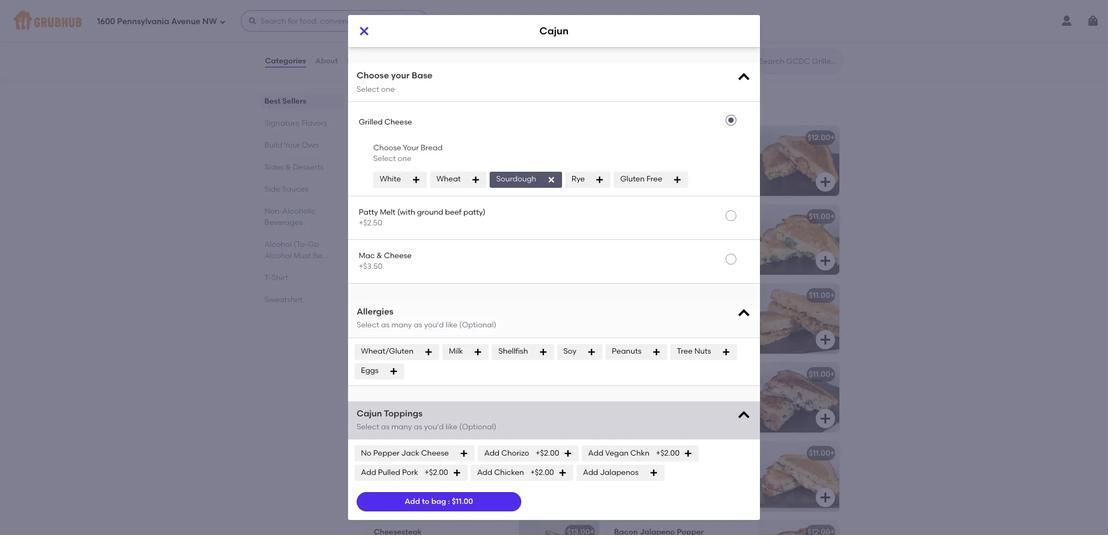Task type: vqa. For each thing, say whether or not it's contained in the screenshot.
Dessert
no



Task type: locate. For each thing, give the bounding box(es) containing it.
cajun image
[[759, 284, 840, 353]]

sides & desserts tab
[[265, 162, 340, 173]]

1 many from the top
[[392, 321, 412, 330]]

onion
[[445, 396, 467, 405]]

like down "onion" on the bottom left
[[446, 422, 458, 432]]

american cheese, diced tomato, bacon button
[[368, 126, 599, 196]]

young american image
[[519, 126, 599, 196]]

add for add vegan chkn
[[589, 449, 604, 458]]

4 $11.00 + from the top
[[809, 448, 835, 458]]

add for add chorizo
[[485, 449, 500, 458]]

diced
[[443, 148, 464, 157], [440, 306, 461, 315], [406, 396, 427, 405]]

& up +$3.50
[[377, 251, 382, 260]]

flavors down base on the left of the page
[[423, 89, 464, 103]]

and inside cheddar and pepper jack cheese, cajun crunch (bell pepper, celery, onion) remoulade
[[649, 306, 663, 315]]

1 vertical spatial crunch
[[638, 317, 665, 326]]

1 vertical spatial cheese
[[384, 251, 412, 260]]

$11.00 + for mozzarella and parmesan cheese, pizza sauce, basil, dried oregano
[[809, 448, 835, 458]]

mozzarella inside mozzarella cheese, roasted mushrooms, spinach, truffle herb aioli
[[614, 385, 653, 394]]

your left own
[[284, 141, 300, 150]]

select down "reviews" button
[[357, 85, 379, 94]]

1 horizontal spatial signature
[[365, 89, 420, 103]]

0 horizontal spatial blue
[[402, 212, 418, 221]]

0 vertical spatial you'd
[[424, 321, 444, 330]]

buffalo
[[374, 212, 400, 221], [474, 227, 499, 236]]

1 vertical spatial melt
[[635, 448, 652, 458]]

cheese, inside "mozzarella, feta cheese, spinach, tomato, diced red onion"
[[435, 385, 464, 394]]

mozzarella up mushrooms,
[[614, 385, 653, 394]]

1 horizontal spatial melt
[[635, 448, 652, 458]]

pork
[[402, 468, 418, 477]]

cup
[[426, 29, 442, 39]]

0 horizontal spatial sauce
[[374, 328, 397, 337]]

tomato, inside american cheese, diced tomato, bacon
[[466, 148, 496, 157]]

non-alcoholic beverages tab
[[265, 206, 340, 228]]

(optional) inside allergies select as many as you'd like (optional)
[[460, 321, 497, 330]]

0 vertical spatial jack
[[643, 148, 661, 157]]

0 horizontal spatial basil,
[[661, 475, 680, 484]]

1 vertical spatial pepper
[[665, 306, 692, 315]]

mozzarella down 'pizza melt'
[[614, 464, 653, 473]]

1 vertical spatial diced
[[440, 306, 461, 315]]

1 vertical spatial spinach,
[[466, 385, 498, 394]]

one
[[381, 85, 395, 94], [398, 154, 412, 163]]

cheese, inside pepper jack cheese, chorizo crumble, pico de gallo, avocado crema
[[662, 148, 692, 157]]

one right bacon
[[398, 154, 412, 163]]

signature
[[365, 89, 420, 103], [265, 119, 300, 128]]

and left chees,
[[436, 317, 450, 326]]

choose inside choose your bread select one
[[373, 143, 402, 152]]

cheese
[[385, 117, 412, 127], [384, 251, 412, 260], [421, 449, 449, 458]]

1 horizontal spatial tomato,
[[466, 148, 496, 157]]

pulled down reuben
[[378, 468, 400, 477]]

1 vertical spatial signature
[[265, 119, 300, 128]]

melt inside patty melt (with ground beef patty) +$2.50
[[380, 207, 396, 217]]

one inside choose your bread select one
[[398, 154, 412, 163]]

0 vertical spatial spinach,
[[686, 227, 718, 236]]

mozzarella inside mozzarella and parmesan cheese, pizza sauce, basil, dried oregano
[[614, 464, 653, 473]]

mac right the pork,
[[418, 317, 434, 326]]

select
[[357, 85, 379, 94], [373, 154, 396, 163], [357, 321, 379, 330], [357, 422, 379, 432]]

add down $13.00 +
[[583, 468, 599, 477]]

add down no
[[361, 468, 376, 477]]

many
[[392, 321, 412, 330], [392, 422, 412, 432]]

&
[[286, 163, 291, 172], [377, 251, 382, 260]]

mozzarella inside mozzarella cheese, spinach, basil, pesto
[[614, 227, 653, 236]]

(optional) inside cajun toppings select as many as you'd like (optional)
[[460, 422, 497, 432]]

celery, right pepper,
[[714, 317, 738, 326]]

0 horizontal spatial jack
[[402, 449, 420, 458]]

select up "white"
[[373, 154, 396, 163]]

1 horizontal spatial bbq
[[479, 317, 495, 326]]

& right "sides"
[[286, 163, 291, 172]]

0 vertical spatial &
[[286, 163, 291, 172]]

diced inside cheddar cheese, diced jalapeno, pulled pork, mac and chees, bbq sauce
[[440, 306, 461, 315]]

1 horizontal spatial basil,
[[720, 227, 739, 236]]

0 horizontal spatial signature flavors
[[265, 119, 327, 128]]

diced down feta
[[406, 396, 427, 405]]

chees,
[[452, 317, 477, 326]]

many down allergies
[[392, 321, 412, 330]]

flavors up own
[[302, 119, 327, 128]]

like inside allergies select as many as you'd like (optional)
[[446, 321, 458, 330]]

chorizo inside pepper jack cheese, chorizo crumble, pico de gallo, avocado crema
[[694, 148, 722, 157]]

add for add pulled pork
[[361, 468, 376, 477]]

0 vertical spatial sauce
[[430, 249, 453, 258]]

mediterranean
[[374, 370, 429, 379]]

1 horizontal spatial blue
[[425, 227, 441, 236]]

shirt
[[272, 273, 288, 282]]

3 $11.00 + from the top
[[809, 370, 835, 379]]

svg image inside main navigation navigation
[[248, 17, 257, 25]]

0 horizontal spatial your
[[284, 141, 300, 150]]

bbq
[[374, 291, 390, 300], [479, 317, 495, 326]]

1 mozzarella from the top
[[614, 227, 653, 236]]

1 vertical spatial flavors
[[302, 119, 327, 128]]

mozzarella for pizza
[[614, 464, 653, 473]]

0 horizontal spatial celery,
[[454, 238, 478, 247]]

1 vertical spatial signature flavors
[[265, 119, 327, 128]]

add for add jalapenos
[[583, 468, 599, 477]]

onion)
[[614, 328, 637, 337]]

0 horizontal spatial bbq
[[374, 291, 390, 300]]

swiss cheese, pastrami, sauekraut, mustard
[[374, 464, 502, 484]]

cheddar for crunch
[[374, 227, 407, 236]]

your left bread
[[403, 143, 419, 152]]

southwest image
[[759, 126, 840, 196]]

herb
[[718, 396, 736, 405]]

0 vertical spatial like
[[446, 321, 458, 330]]

one for your
[[381, 85, 395, 94]]

1 vertical spatial you'd
[[424, 422, 444, 432]]

+$2.50
[[359, 218, 382, 227]]

(bell
[[667, 317, 683, 326]]

pepper inside pepper jack cheese, chorizo crumble, pico de gallo, avocado crema
[[614, 148, 641, 157]]

1 vertical spatial (optional)
[[460, 422, 497, 432]]

pulled inside cheddar cheese, diced jalapeno, pulled pork, mac and chees, bbq sauce
[[374, 317, 396, 326]]

1 vertical spatial one
[[398, 154, 412, 163]]

crunch up remoulade
[[638, 317, 665, 326]]

1 like from the top
[[446, 321, 458, 330]]

2 vertical spatial cheese
[[421, 449, 449, 458]]

2 $11.00 + from the top
[[809, 291, 835, 300]]

truffle
[[694, 396, 716, 405]]

grilled
[[359, 117, 383, 127]]

2 vertical spatial cajun
[[357, 408, 382, 418]]

pizza up jalapenos
[[614, 448, 634, 458]]

0 horizontal spatial flavors
[[302, 119, 327, 128]]

spinach, inside mozzarella cheese, roasted mushrooms, spinach, truffle herb aioli
[[660, 396, 692, 405]]

t-shirt tab
[[265, 272, 340, 283]]

blue inside cheddar and blue cheese, buffalo crunch (diced carrot, celery, onion), ranch and hot sauce
[[425, 227, 441, 236]]

pepper up swiss
[[373, 449, 400, 458]]

0 horizontal spatial signature
[[265, 119, 300, 128]]

tomato, inside "mozzarella, feta cheese, spinach, tomato, diced red onion"
[[374, 396, 404, 405]]

cheese up pastrami, at the bottom of page
[[421, 449, 449, 458]]

mozzarella up 'pesto'
[[614, 227, 653, 236]]

1 horizontal spatial one
[[398, 154, 412, 163]]

bbq down jalapeno,
[[479, 317, 495, 326]]

diced for tomato,
[[443, 148, 464, 157]]

cheesesteak image
[[519, 520, 599, 535]]

1 vertical spatial sauce
[[374, 328, 397, 337]]

select up no
[[357, 422, 379, 432]]

& for desserts
[[286, 163, 291, 172]]

1 vertical spatial &
[[377, 251, 382, 260]]

non-
[[265, 207, 283, 216]]

0 vertical spatial many
[[392, 321, 412, 330]]

1 (optional) from the top
[[460, 321, 497, 330]]

1 vertical spatial pulled
[[378, 468, 400, 477]]

1 $11.00 + from the top
[[809, 212, 835, 221]]

1 vertical spatial chorizo
[[502, 449, 530, 458]]

cheddar up onion)
[[614, 306, 647, 315]]

patty melt (with ground beef patty) +$2.50
[[359, 207, 486, 227]]

2 mozzarella from the top
[[614, 385, 653, 394]]

crunch up ranch
[[374, 238, 401, 247]]

choose up bacon
[[373, 143, 402, 152]]

mozzarella and parmesan cheese, pizza sauce, basil, dried oregano
[[614, 464, 740, 484]]

+ for truffle herb image
[[831, 370, 835, 379]]

(optional) down "onion" on the bottom left
[[460, 422, 497, 432]]

1 vertical spatial pizza
[[614, 475, 633, 484]]

many down the "toppings"
[[392, 422, 412, 432]]

2 vertical spatial jack
[[402, 449, 420, 458]]

wheat/gluten
[[361, 347, 414, 356]]

1 vertical spatial celery,
[[714, 317, 738, 326]]

choose inside choose your base select one
[[357, 70, 389, 81]]

2 horizontal spatial pepper
[[665, 306, 692, 315]]

beverages
[[265, 218, 303, 227]]

cheddar inside cheddar and blue cheese, buffalo crunch (diced carrot, celery, onion), ranch and hot sauce
[[374, 227, 407, 236]]

(optional) down jalapeno,
[[460, 321, 497, 330]]

your for choose
[[403, 143, 419, 152]]

chorizo up chicken
[[502, 449, 530, 458]]

crumble,
[[614, 159, 648, 168]]

buffalo blue image
[[519, 205, 599, 275]]

svg image
[[1087, 14, 1100, 27], [219, 19, 226, 25], [358, 25, 371, 38], [819, 44, 832, 57], [737, 70, 752, 85], [412, 175, 421, 184], [472, 175, 480, 184], [673, 175, 682, 184], [819, 254, 832, 267], [737, 306, 752, 321], [819, 412, 832, 425], [460, 449, 468, 458], [564, 449, 572, 458], [684, 449, 693, 458], [559, 469, 567, 477]]

parmesan
[[671, 464, 708, 473]]

reuben image
[[519, 441, 599, 511]]

+$2.00 up mozzarella and parmesan cheese, pizza sauce, basil, dried oregano
[[656, 449, 680, 458]]

1 horizontal spatial celery,
[[714, 317, 738, 326]]

1 horizontal spatial your
[[403, 143, 419, 152]]

bbq inside cheddar cheese, diced jalapeno, pulled pork, mac and chees, bbq sauce
[[479, 317, 495, 326]]

tomato, right bread
[[466, 148, 496, 157]]

0 vertical spatial one
[[381, 85, 395, 94]]

tomato, down "mozzarella,"
[[374, 396, 404, 405]]

choose down reviews
[[357, 70, 389, 81]]

categories
[[265, 56, 306, 65]]

sauce up the wheat/gluten
[[374, 328, 397, 337]]

signature flavors
[[365, 89, 464, 103], [265, 119, 327, 128]]

hot
[[416, 249, 429, 258]]

pulled down allergies
[[374, 317, 396, 326]]

american cheese, diced tomato, bacon
[[374, 148, 496, 168]]

1 you'd from the top
[[424, 321, 444, 330]]

signature down best sellers
[[265, 119, 300, 128]]

and up remoulade
[[649, 306, 663, 315]]

main navigation navigation
[[0, 0, 1109, 42]]

cheese, inside mozzarella and parmesan cheese, pizza sauce, basil, dried oregano
[[710, 464, 740, 473]]

1 horizontal spatial signature flavors
[[365, 89, 464, 103]]

1 horizontal spatial &
[[377, 251, 382, 260]]

cheese, inside cheddar and blue cheese, buffalo crunch (diced carrot, celery, onion), ranch and hot sauce
[[442, 227, 472, 236]]

aioli
[[614, 407, 630, 416]]

cheese, inside mozzarella cheese, spinach, basil, pesto
[[655, 227, 685, 236]]

sauce down carrot,
[[430, 249, 453, 258]]

pizza melt
[[614, 448, 652, 458]]

+$2.00
[[536, 449, 560, 458], [656, 449, 680, 458], [425, 468, 448, 477], [531, 468, 554, 477]]

basil, inside mozzarella cheese, spinach, basil, pesto
[[720, 227, 739, 236]]

chorizo up avocado at the top right
[[694, 148, 722, 157]]

add left chicken
[[477, 468, 493, 477]]

$11.00 for mozzarella cheese, spinach, basil, pesto
[[809, 212, 831, 221]]

$11.00 +
[[809, 212, 835, 221], [809, 291, 835, 300], [809, 370, 835, 379], [809, 448, 835, 458]]

oregano
[[703, 475, 736, 484]]

1 horizontal spatial cajun
[[540, 25, 569, 37]]

0 horizontal spatial &
[[286, 163, 291, 172]]

2 vertical spatial mozzarella
[[614, 464, 653, 473]]

0 vertical spatial pulled
[[374, 317, 396, 326]]

side sauces tab
[[265, 184, 340, 195]]

patty)
[[464, 207, 486, 217]]

mac up +$3.50
[[359, 251, 375, 260]]

& inside mac & cheese +$3.50
[[377, 251, 382, 260]]

flavors inside "tab"
[[302, 119, 327, 128]]

1 vertical spatial cajun
[[614, 317, 636, 326]]

+$2.00 left $13.00
[[536, 449, 560, 458]]

one inside choose your base select one
[[381, 85, 395, 94]]

cheddar down buffalo blue
[[374, 227, 407, 236]]

flavors
[[423, 89, 464, 103], [302, 119, 327, 128]]

2 (optional) from the top
[[460, 422, 497, 432]]

1 vertical spatial like
[[446, 422, 458, 432]]

buffalo blue
[[374, 212, 418, 221]]

dried
[[682, 475, 702, 484]]

add pulled pork
[[361, 468, 418, 477]]

0 vertical spatial diced
[[443, 148, 464, 157]]

your inside the build your own tab
[[284, 141, 300, 150]]

0 vertical spatial tomato,
[[466, 148, 496, 157]]

free
[[647, 175, 663, 184]]

0 vertical spatial flavors
[[423, 89, 464, 103]]

0 vertical spatial cheese
[[385, 117, 412, 127]]

you'd right the pork,
[[424, 321, 444, 330]]

add to bag : $11.00
[[405, 497, 473, 506]]

svg image
[[248, 17, 257, 25], [579, 44, 592, 57], [547, 175, 556, 184], [596, 175, 604, 184], [579, 175, 592, 188], [819, 175, 832, 188], [579, 333, 592, 346], [819, 333, 832, 346], [424, 348, 433, 356], [474, 348, 483, 356], [539, 348, 548, 356], [588, 348, 596, 356], [653, 348, 661, 356], [722, 348, 731, 356], [390, 367, 398, 375], [737, 408, 752, 423], [453, 469, 461, 477], [650, 469, 658, 477], [819, 491, 832, 504]]

0 horizontal spatial pepper
[[373, 449, 400, 458]]

bacon jalapeno popper image
[[759, 520, 840, 535]]

jack up pico
[[643, 148, 661, 157]]

peanuts
[[612, 347, 642, 356]]

0 vertical spatial pizza
[[614, 448, 634, 458]]

0 vertical spatial signature
[[365, 89, 420, 103]]

3 mozzarella from the top
[[614, 464, 653, 473]]

base
[[412, 70, 433, 81]]

and inside cheddar cheese, diced jalapeno, pulled pork, mac and chees, bbq sauce
[[436, 317, 450, 326]]

2 horizontal spatial cajun
[[614, 317, 636, 326]]

you'd down the 'red'
[[424, 422, 444, 432]]

jack
[[643, 148, 661, 157], [693, 306, 711, 315], [402, 449, 420, 458]]

beef
[[445, 207, 462, 217]]

and for mozzarella and parmesan cheese, pizza sauce, basil, dried oregano
[[655, 464, 669, 473]]

& inside tab
[[286, 163, 291, 172]]

+$2.00 right chicken
[[531, 468, 554, 477]]

0 horizontal spatial buffalo
[[374, 212, 400, 221]]

1 horizontal spatial buffalo
[[474, 227, 499, 236]]

signature flavors down base on the left of the page
[[365, 89, 464, 103]]

mozzarella,
[[374, 385, 415, 394]]

melt up sauce,
[[635, 448, 652, 458]]

1 horizontal spatial mac
[[418, 317, 434, 326]]

cheese, inside mozzarella cheese, roasted mushrooms, spinach, truffle herb aioli
[[655, 385, 685, 394]]

search icon image
[[742, 55, 755, 68]]

0 horizontal spatial cajun
[[357, 408, 382, 418]]

2 many from the top
[[392, 422, 412, 432]]

and up (diced
[[409, 227, 423, 236]]

you'd inside allergies select as many as you'd like (optional)
[[424, 321, 444, 330]]

roasted
[[686, 385, 717, 394]]

cheese, inside american cheese, diced tomato, bacon
[[412, 148, 441, 157]]

jack up pork
[[402, 449, 420, 458]]

signature down your
[[365, 89, 420, 103]]

1 vertical spatial mozzarella
[[614, 385, 653, 394]]

your for build
[[284, 141, 300, 150]]

and
[[409, 227, 423, 236], [399, 249, 414, 258], [649, 306, 663, 315], [436, 317, 450, 326], [655, 464, 669, 473]]

desserts
[[293, 163, 324, 172]]

diced up chees,
[[440, 306, 461, 315]]

0 horizontal spatial mac
[[359, 251, 375, 260]]

melt left the (with
[[380, 207, 396, 217]]

$13.00
[[567, 448, 590, 458]]

pepper up the (bell
[[665, 306, 692, 315]]

pizza melt image
[[759, 441, 840, 511]]

blue
[[402, 212, 418, 221], [425, 227, 441, 236]]

1 vertical spatial mac
[[418, 317, 434, 326]]

reviews button
[[347, 42, 378, 80]]

2 vertical spatial spinach,
[[660, 396, 692, 405]]

tree nuts
[[677, 347, 711, 356]]

tab
[[265, 239, 340, 261]]

cheddar up the pork,
[[374, 306, 407, 315]]

0 vertical spatial melt
[[380, 207, 396, 217]]

signature inside "tab"
[[265, 119, 300, 128]]

red
[[429, 396, 443, 405]]

2 pizza from the top
[[614, 475, 633, 484]]

+$2.00 for add vegan chkn
[[656, 449, 680, 458]]

diced inside american cheese, diced tomato, bacon
[[443, 148, 464, 157]]

melt for patty
[[380, 207, 396, 217]]

pepper up 'crumble,'
[[614, 148, 641, 157]]

1 horizontal spatial sauce
[[430, 249, 453, 258]]

blue up (diced
[[402, 212, 418, 221]]

$11.00
[[809, 212, 831, 221], [809, 291, 831, 300], [809, 370, 831, 379], [809, 448, 831, 458], [452, 497, 473, 506]]

sauce inside cheddar cheese, diced jalapeno, pulled pork, mac and chees, bbq sauce
[[374, 328, 397, 337]]

0 vertical spatial crunch
[[374, 238, 401, 247]]

0 vertical spatial cajun
[[540, 25, 569, 37]]

0 vertical spatial bbq
[[374, 291, 390, 300]]

0 vertical spatial choose
[[357, 70, 389, 81]]

0 vertical spatial mozzarella
[[614, 227, 653, 236]]

bbq up allergies
[[374, 291, 390, 300]]

cajun
[[540, 25, 569, 37], [614, 317, 636, 326], [357, 408, 382, 418]]

your
[[284, 141, 300, 150], [403, 143, 419, 152]]

1 horizontal spatial pepper
[[614, 148, 641, 157]]

0 vertical spatial celery,
[[454, 238, 478, 247]]

allergies select as many as you'd like (optional)
[[357, 306, 497, 330]]

+$2.00 right pork
[[425, 468, 448, 477]]

remoulade
[[639, 328, 681, 337]]

0 vertical spatial chorizo
[[694, 148, 722, 157]]

0 horizontal spatial one
[[381, 85, 395, 94]]

signature flavors down the sellers
[[265, 119, 327, 128]]

celery,
[[454, 238, 478, 247], [714, 317, 738, 326]]

cheese right grilled
[[385, 117, 412, 127]]

crunch inside cheddar and blue cheese, buffalo crunch (diced carrot, celery, onion), ranch and hot sauce
[[374, 238, 401, 247]]

celery, inside cheddar and pepper jack cheese, cajun crunch (bell pepper, celery, onion) remoulade
[[714, 317, 738, 326]]

cheese, inside cheddar cheese, diced jalapeno, pulled pork, mac and chees, bbq sauce
[[409, 306, 438, 315]]

0 vertical spatial (optional)
[[460, 321, 497, 330]]

choose for choose your bread
[[373, 143, 402, 152]]

blue up carrot,
[[425, 227, 441, 236]]

to
[[422, 497, 430, 506]]

0 vertical spatial buffalo
[[374, 212, 400, 221]]

chicken
[[494, 468, 524, 477]]

2 horizontal spatial jack
[[693, 306, 711, 315]]

1 vertical spatial choose
[[373, 143, 402, 152]]

like
[[446, 321, 458, 330], [446, 422, 458, 432]]

select inside allergies select as many as you'd like (optional)
[[357, 321, 379, 330]]

cheese down (diced
[[384, 251, 412, 260]]

0 vertical spatial signature flavors
[[365, 89, 464, 103]]

Search GCDC Grilled Cheese Bar search field
[[758, 56, 840, 67]]

2 you'd from the top
[[424, 422, 444, 432]]

1 vertical spatial blue
[[425, 227, 441, 236]]

add jalapenos
[[583, 468, 639, 477]]

one down your
[[381, 85, 395, 94]]

spinach, inside "mozzarella, feta cheese, spinach, tomato, diced red onion"
[[466, 385, 498, 394]]

no
[[361, 449, 372, 458]]

and up sauce,
[[655, 464, 669, 473]]

celery, right carrot,
[[454, 238, 478, 247]]

cajun for cajun toppings select as many as you'd like (optional)
[[357, 408, 382, 418]]

0 horizontal spatial crunch
[[374, 238, 401, 247]]

and inside mozzarella and parmesan cheese, pizza sauce, basil, dried oregano
[[655, 464, 669, 473]]

your inside choose your bread select one
[[403, 143, 419, 152]]

2 like from the top
[[446, 422, 458, 432]]

1 vertical spatial tomato,
[[374, 396, 404, 405]]

american
[[374, 148, 410, 157]]

add left vegan
[[589, 449, 604, 458]]

cajun for cajun
[[540, 25, 569, 37]]

select down allergies
[[357, 321, 379, 330]]

pizza left sauce,
[[614, 475, 633, 484]]

quantity
[[357, 27, 394, 37]]

vegan
[[605, 449, 629, 458]]

diced right bread
[[443, 148, 464, 157]]

1 vertical spatial basil,
[[661, 475, 680, 484]]

add up sauekraut,
[[485, 449, 500, 458]]

1 vertical spatial buffalo
[[474, 227, 499, 236]]

jack up pepper,
[[693, 306, 711, 315]]

like up milk
[[446, 321, 458, 330]]

2 vertical spatial diced
[[406, 396, 427, 405]]

1 horizontal spatial jack
[[643, 148, 661, 157]]

sweatshirt
[[265, 295, 303, 304]]

cajun inside cajun toppings select as many as you'd like (optional)
[[357, 408, 382, 418]]

many inside cajun toppings select as many as you'd like (optional)
[[392, 422, 412, 432]]

0 vertical spatial mac
[[359, 251, 375, 260]]

cheddar inside cheddar and pepper jack cheese, cajun crunch (bell pepper, celery, onion) remoulade
[[614, 306, 647, 315]]

cheddar inside cheddar cheese, diced jalapeno, pulled pork, mac and chees, bbq sauce
[[374, 306, 407, 315]]



Task type: describe. For each thing, give the bounding box(es) containing it.
sweatshirt tab
[[265, 294, 340, 305]]

sides & desserts
[[265, 163, 324, 172]]

$12.00
[[808, 133, 831, 142]]

pesto
[[614, 238, 635, 247]]

cheese inside button
[[385, 117, 412, 127]]

sauces
[[282, 185, 309, 194]]

tomato soup cup $4.00
[[376, 29, 442, 51]]

cheese, inside cheddar and pepper jack cheese, cajun crunch (bell pepper, celery, onion) remoulade
[[713, 306, 743, 315]]

like inside cajun toppings select as many as you'd like (optional)
[[446, 422, 458, 432]]

$13.00 +
[[567, 448, 595, 458]]

cajun toppings select as many as you'd like (optional)
[[357, 408, 497, 432]]

truffle herb image
[[759, 363, 840, 432]]

cheddar and blue cheese, buffalo crunch (diced carrot, celery, onion), ranch and hot sauce
[[374, 227, 504, 258]]

+$2.00 for add pulled pork
[[425, 468, 448, 477]]

celery, inside cheddar and blue cheese, buffalo crunch (diced carrot, celery, onion), ranch and hot sauce
[[454, 238, 478, 247]]

pico
[[650, 159, 666, 168]]

pizza inside mozzarella and parmesan cheese, pizza sauce, basil, dried oregano
[[614, 475, 633, 484]]

basil, inside mozzarella and parmesan cheese, pizza sauce, basil, dried oregano
[[661, 475, 680, 484]]

Input item quantity number field
[[422, 21, 446, 40]]

& for cheese
[[377, 251, 382, 260]]

ranch
[[374, 249, 397, 258]]

sellers
[[282, 97, 306, 106]]

tree
[[677, 347, 693, 356]]

1 pizza from the top
[[614, 448, 634, 458]]

toppings
[[384, 408, 423, 418]]

feta
[[416, 385, 433, 394]]

nw
[[203, 16, 217, 26]]

many inside allergies select as many as you'd like (optional)
[[392, 321, 412, 330]]

1 horizontal spatial flavors
[[423, 89, 464, 103]]

mediterranean image
[[519, 363, 599, 432]]

+ for southwest image
[[831, 133, 835, 142]]

+$2.00 for add chicken
[[531, 468, 554, 477]]

cheese inside mac & cheese +$3.50
[[384, 251, 412, 260]]

about
[[315, 56, 338, 65]]

$11.00 for cheddar and pepper jack cheese, cajun crunch (bell pepper, celery, onion) remoulade
[[809, 291, 831, 300]]

reviews
[[347, 56, 377, 65]]

mushrooms,
[[614, 396, 658, 405]]

pastrami,
[[427, 464, 461, 473]]

and for cheddar and pepper jack cheese, cajun crunch (bell pepper, celery, onion) remoulade
[[649, 306, 663, 315]]

build your own tab
[[265, 140, 340, 151]]

one for your
[[398, 154, 412, 163]]

non-alcoholic beverages
[[265, 207, 316, 227]]

crema
[[614, 170, 640, 179]]

soup
[[406, 29, 424, 39]]

bag
[[432, 497, 446, 506]]

+$2.00 for add chorizo
[[536, 449, 560, 458]]

de
[[667, 159, 678, 168]]

sides
[[265, 163, 284, 172]]

sauce inside cheddar and blue cheese, buffalo crunch (diced carrot, celery, onion), ranch and hot sauce
[[430, 249, 453, 258]]

diced inside "mozzarella, feta cheese, spinach, tomato, diced red onion"
[[406, 396, 427, 405]]

own
[[302, 141, 319, 150]]

+ for cajun image
[[831, 291, 835, 300]]

$11.00 + for cheddar and pepper jack cheese, cajun crunch (bell pepper, celery, onion) remoulade
[[809, 291, 835, 300]]

mozzarella for pesto
[[614, 227, 653, 236]]

crunch inside cheddar and pepper jack cheese, cajun crunch (bell pepper, celery, onion) remoulade
[[638, 317, 665, 326]]

grilled cheese button
[[348, 102, 760, 143]]

$11.00 + for mozzarella cheese, spinach, basil, pesto
[[809, 212, 835, 221]]

mac inside cheddar cheese, diced jalapeno, pulled pork, mac and chees, bbq sauce
[[418, 317, 434, 326]]

t-shirt
[[265, 273, 288, 282]]

best sellers
[[265, 97, 306, 106]]

grilled cheese
[[359, 117, 412, 127]]

jack inside pepper jack cheese, chorizo crumble, pico de gallo, avocado crema
[[643, 148, 661, 157]]

add for add chicken
[[477, 468, 493, 477]]

white
[[380, 175, 401, 184]]

$11.00 for mozzarella and parmesan cheese, pizza sauce, basil, dried oregano
[[809, 448, 831, 458]]

2 vertical spatial pepper
[[373, 449, 400, 458]]

+$3.50
[[359, 262, 383, 271]]

about button
[[315, 42, 339, 80]]

0 horizontal spatial chorizo
[[502, 449, 530, 458]]

select inside choose your base select one
[[357, 85, 379, 94]]

select inside cajun toppings select as many as you'd like (optional)
[[357, 422, 379, 432]]

sauekraut,
[[463, 464, 502, 473]]

select inside choose your bread select one
[[373, 154, 396, 163]]

and down (diced
[[399, 249, 414, 258]]

wheat
[[437, 175, 461, 184]]

cheese, inside swiss cheese, pastrami, sauekraut, mustard
[[395, 464, 425, 473]]

gallo,
[[679, 159, 701, 168]]

rye
[[572, 175, 585, 184]]

build your own
[[265, 141, 319, 150]]

side
[[265, 185, 280, 194]]

t-
[[265, 273, 272, 282]]

add vegan chkn
[[589, 449, 650, 458]]

pennsylvania
[[117, 16, 169, 26]]

green goddess image
[[759, 205, 840, 275]]

mozzarella for spinach,
[[614, 385, 653, 394]]

nuts
[[695, 347, 711, 356]]

melt for pizza
[[635, 448, 652, 458]]

spinach, inside mozzarella cheese, spinach, basil, pesto
[[686, 227, 718, 236]]

buffalo inside cheddar and blue cheese, buffalo crunch (diced carrot, celery, onion), ranch and hot sauce
[[474, 227, 499, 236]]

sourdough
[[496, 175, 537, 184]]

+ for reuben image
[[590, 448, 595, 458]]

pepper,
[[684, 317, 713, 326]]

mozzarella cheese, spinach, basil, pesto
[[614, 227, 739, 247]]

(with
[[397, 207, 415, 217]]

jalapeno,
[[463, 306, 500, 315]]

mac & cheese +$3.50
[[359, 251, 412, 271]]

mustard
[[374, 475, 404, 484]]

bbq image
[[519, 284, 599, 353]]

$4.00
[[376, 42, 396, 51]]

pepper inside cheddar and pepper jack cheese, cajun crunch (bell pepper, celery, onion) remoulade
[[665, 306, 692, 315]]

cajun inside cheddar and pepper jack cheese, cajun crunch (bell pepper, celery, onion) remoulade
[[614, 317, 636, 326]]

signature flavors tab
[[265, 118, 340, 129]]

avocado
[[702, 159, 735, 168]]

ground
[[417, 207, 444, 217]]

milk
[[449, 347, 463, 356]]

+ for green goddess image at the right
[[831, 212, 835, 221]]

shellfish
[[499, 347, 528, 356]]

:
[[448, 497, 450, 506]]

add left to at the left bottom of page
[[405, 497, 420, 506]]

you'd inside cajun toppings select as many as you'd like (optional)
[[424, 422, 444, 432]]

swiss
[[374, 464, 393, 473]]

soy
[[564, 347, 577, 356]]

choose for choose your base
[[357, 70, 389, 81]]

onion),
[[480, 238, 504, 247]]

add chorizo
[[485, 449, 530, 458]]

$12.00 +
[[808, 133, 835, 142]]

side sauces
[[265, 185, 309, 194]]

signature flavors inside "tab"
[[265, 119, 327, 128]]

your
[[391, 70, 410, 81]]

add chicken
[[477, 468, 524, 477]]

mac inside mac & cheese +$3.50
[[359, 251, 375, 260]]

+ for pizza melt image
[[831, 448, 835, 458]]

1600
[[97, 16, 115, 26]]

diced for jalapeno,
[[440, 306, 461, 315]]

reuben
[[374, 448, 402, 458]]

choose your bread select one
[[373, 143, 443, 163]]

gluten
[[621, 175, 645, 184]]

alcoholic
[[283, 207, 316, 216]]

allergies
[[357, 306, 394, 316]]

categories button
[[265, 42, 307, 80]]

and for cheddar and blue cheese, buffalo crunch (diced carrot, celery, onion), ranch and hot sauce
[[409, 227, 423, 236]]

best sellers tab
[[265, 96, 340, 107]]

jack inside cheddar and pepper jack cheese, cajun crunch (bell pepper, celery, onion) remoulade
[[693, 306, 711, 315]]

build
[[265, 141, 283, 150]]

mozzarella, feta cheese, spinach, tomato, diced red onion
[[374, 385, 498, 405]]

bacon
[[374, 159, 398, 168]]

mozzarella cheese, roasted mushrooms, spinach, truffle herb aioli
[[614, 385, 736, 416]]

cheddar for cajun
[[614, 306, 647, 315]]

tomato
[[376, 29, 404, 39]]

carrot,
[[428, 238, 452, 247]]

cheddar for pork,
[[374, 306, 407, 315]]



